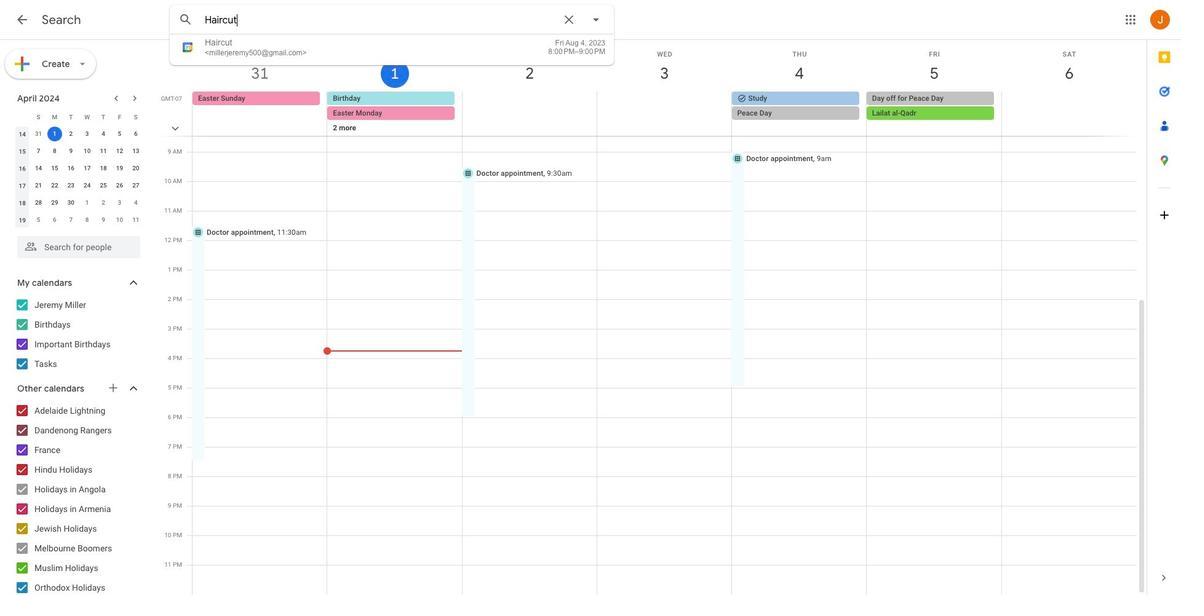 Task type: locate. For each thing, give the bounding box(es) containing it.
row group inside the april 2024 grid
[[14, 126, 144, 229]]

21 element
[[31, 178, 46, 193]]

clear search image
[[557, 7, 581, 32]]

may 1 element
[[80, 196, 95, 210]]

search options image
[[584, 7, 609, 32]]

grid
[[158, 40, 1147, 596]]

row group
[[14, 126, 144, 229]]

row
[[187, 92, 1147, 151], [14, 108, 144, 126], [14, 126, 144, 143], [14, 143, 144, 160], [14, 160, 144, 177], [14, 177, 144, 194], [14, 194, 144, 212], [14, 212, 144, 229]]

add other calendars image
[[107, 382, 119, 394]]

4 element
[[96, 127, 111, 142]]

tab list
[[1148, 40, 1181, 561]]

may 2 element
[[96, 196, 111, 210]]

23 element
[[64, 178, 78, 193]]

column header inside the april 2024 grid
[[14, 108, 30, 126]]

24 element
[[80, 178, 95, 193]]

column header
[[14, 108, 30, 126]]

14 element
[[31, 161, 46, 176]]

22 element
[[47, 178, 62, 193]]

may 7 element
[[64, 213, 78, 228]]

Search text field
[[205, 14, 554, 26]]

Search for people text field
[[25, 236, 133, 258]]

25 element
[[96, 178, 111, 193]]

29 element
[[47, 196, 62, 210]]

19 element
[[112, 161, 127, 176]]

cell
[[327, 92, 462, 151], [462, 92, 597, 151], [597, 92, 732, 151], [732, 92, 867, 151], [867, 92, 1002, 151], [1002, 92, 1136, 151], [47, 126, 63, 143]]

None search field
[[170, 5, 614, 65]]

27 element
[[128, 178, 143, 193]]

may 3 element
[[112, 196, 127, 210]]

9 element
[[64, 144, 78, 159]]

20 element
[[128, 161, 143, 176]]

my calendars list
[[2, 295, 153, 374]]

heading
[[42, 12, 81, 28]]

3 element
[[80, 127, 95, 142]]

1, today element
[[47, 127, 62, 142]]

may 10 element
[[112, 213, 127, 228]]

5 element
[[112, 127, 127, 142]]

15 element
[[47, 161, 62, 176]]

7 element
[[31, 144, 46, 159]]

None search field
[[0, 231, 153, 258]]

17 element
[[80, 161, 95, 176]]



Task type: vqa. For each thing, say whether or not it's contained in the screenshot.
18 element at the left top
yes



Task type: describe. For each thing, give the bounding box(es) containing it.
26 element
[[112, 178, 127, 193]]

30 element
[[64, 196, 78, 210]]

<millerjeremy500@gmail.com> element
[[205, 49, 307, 57]]

may 4 element
[[128, 196, 143, 210]]

16 element
[[64, 161, 78, 176]]

go back image
[[15, 12, 30, 27]]

12 element
[[112, 144, 127, 159]]

may 9 element
[[96, 213, 111, 228]]

april 2024 grid
[[12, 108, 144, 229]]

other calendars list
[[2, 401, 153, 596]]

6 element
[[128, 127, 143, 142]]

may 8 element
[[80, 213, 95, 228]]

fri aug 4, 2023
8:00 pm–9:00 pm element
[[514, 39, 605, 56]]

may 11 element
[[128, 213, 143, 228]]

8 element
[[47, 144, 62, 159]]

march 31 element
[[31, 127, 46, 142]]

13 element
[[128, 144, 143, 159]]

2 element
[[64, 127, 78, 142]]

search image
[[174, 7, 198, 32]]

cell inside the april 2024 grid
[[47, 126, 63, 143]]

may 6 element
[[47, 213, 62, 228]]

28 element
[[31, 196, 46, 210]]

may 5 element
[[31, 213, 46, 228]]

18 element
[[96, 161, 111, 176]]

11 element
[[96, 144, 111, 159]]

10 element
[[80, 144, 95, 159]]



